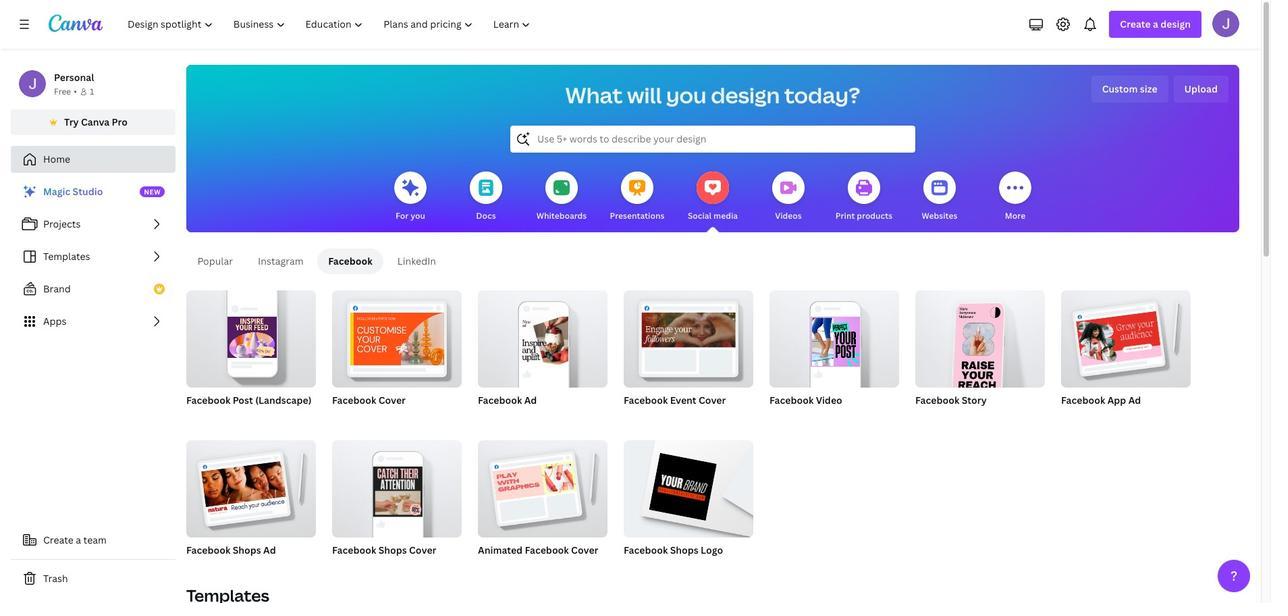 Task type: describe. For each thing, give the bounding box(es) containing it.
facebook post (landscape)
[[186, 394, 312, 407]]

1
[[90, 86, 94, 97]]

•
[[74, 86, 77, 97]]

post
[[233, 394, 253, 407]]

social media
[[688, 210, 738, 222]]

presentations
[[610, 210, 665, 222]]

for you button
[[394, 162, 427, 232]]

templates
[[43, 250, 90, 263]]

templates link
[[11, 243, 176, 270]]

trash link
[[11, 565, 176, 592]]

logo
[[701, 544, 723, 556]]

jacob simon image
[[1213, 10, 1240, 37]]

facebook app ad group
[[1062, 285, 1191, 424]]

print products
[[836, 210, 893, 222]]

ad for facebook app ad
[[1129, 394, 1141, 407]]

try canva pro button
[[11, 109, 176, 135]]

magic
[[43, 185, 70, 198]]

facebook app ad
[[1062, 394, 1141, 407]]

Search search field
[[538, 126, 889, 152]]

projects
[[43, 217, 81, 230]]

group for facebook app ad group
[[1062, 285, 1191, 388]]

group for facebook story group
[[916, 285, 1045, 396]]

apps
[[43, 315, 66, 328]]

popular
[[197, 255, 233, 267]]

media
[[714, 210, 738, 222]]

facebook for facebook story
[[916, 394, 960, 407]]

(landscape)
[[255, 394, 312, 407]]

home
[[43, 153, 70, 165]]

app
[[1108, 394, 1127, 407]]

print
[[836, 210, 855, 222]]

instagram button
[[247, 249, 315, 274]]

try canva pro
[[64, 115, 128, 128]]

facebook video
[[770, 394, 843, 407]]

design inside create a design dropdown button
[[1161, 18, 1191, 30]]

group for facebook shops logo group
[[624, 435, 754, 538]]

new
[[144, 187, 161, 197]]

ad for facebook shops ad
[[263, 544, 276, 556]]

facebook ad
[[478, 394, 537, 407]]

shops for ad
[[233, 544, 261, 556]]

facebook shops cover group
[[332, 435, 462, 574]]

websites button
[[922, 162, 958, 232]]

facebook post (landscape) group
[[186, 285, 316, 424]]

custom size button
[[1092, 76, 1169, 103]]

cover for facebook shops cover
[[409, 544, 437, 556]]

facebook for facebook post (landscape)
[[186, 394, 230, 407]]

group for facebook shops cover "group"
[[332, 435, 462, 538]]

group for facebook shops ad group
[[186, 435, 316, 538]]

websites
[[922, 210, 958, 222]]

facebook button
[[318, 249, 384, 274]]

animated facebook cover
[[478, 544, 599, 556]]

size
[[1140, 82, 1158, 95]]

group for facebook cover group
[[332, 285, 462, 388]]

a for design
[[1153, 18, 1159, 30]]

videos button
[[773, 162, 805, 232]]

linkedin
[[398, 255, 436, 267]]

videos
[[775, 210, 802, 222]]

shops for cover
[[379, 544, 407, 556]]

facebook for facebook
[[328, 255, 373, 267]]

list containing magic studio
[[11, 178, 176, 335]]

personal
[[54, 71, 94, 84]]

brand link
[[11, 276, 176, 303]]

top level navigation element
[[119, 11, 543, 38]]

presentations button
[[610, 162, 665, 232]]

1 horizontal spatial ad
[[524, 394, 537, 407]]

docs
[[476, 210, 496, 222]]

a for team
[[76, 533, 81, 546]]

facebook for facebook cover
[[332, 394, 376, 407]]

facebook for facebook shops ad
[[186, 544, 230, 556]]

create for create a design
[[1121, 18, 1151, 30]]

group for facebook event cover group
[[624, 285, 754, 388]]

docs button
[[470, 162, 502, 232]]

more
[[1005, 210, 1026, 222]]

print products button
[[836, 162, 893, 232]]

shops for logo
[[670, 544, 699, 556]]

you inside button
[[411, 210, 425, 222]]



Task type: locate. For each thing, give the bounding box(es) containing it.
you
[[666, 80, 707, 109], [411, 210, 425, 222]]

facebook event cover group
[[624, 285, 754, 424]]

create a team button
[[11, 527, 176, 554]]

0 horizontal spatial you
[[411, 210, 425, 222]]

brand
[[43, 282, 71, 295]]

design left jacob simon "icon"
[[1161, 18, 1191, 30]]

ad
[[524, 394, 537, 407], [1129, 394, 1141, 407], [263, 544, 276, 556]]

design
[[1161, 18, 1191, 30], [711, 80, 780, 109]]

create inside button
[[43, 533, 74, 546]]

try
[[64, 115, 79, 128]]

event
[[670, 394, 697, 407]]

shops
[[233, 544, 261, 556], [379, 544, 407, 556], [670, 544, 699, 556]]

facebook inside "group"
[[332, 544, 376, 556]]

whiteboards
[[537, 210, 587, 222]]

facebook story
[[916, 394, 987, 407]]

projects link
[[11, 211, 176, 238]]

a up size at the top right
[[1153, 18, 1159, 30]]

facebook cover
[[332, 394, 406, 407]]

facebook shops logo group
[[624, 435, 754, 574]]

1 vertical spatial design
[[711, 80, 780, 109]]

you right for
[[411, 210, 425, 222]]

cover inside "group"
[[409, 544, 437, 556]]

facebook story group
[[916, 285, 1045, 424]]

facebook video group
[[770, 285, 900, 424]]

1 horizontal spatial shops
[[379, 544, 407, 556]]

facebook event cover
[[624, 394, 726, 407]]

facebook cover group
[[332, 285, 462, 424]]

create up custom size
[[1121, 18, 1151, 30]]

2 shops from the left
[[379, 544, 407, 556]]

design up search search field
[[711, 80, 780, 109]]

animated
[[478, 544, 523, 556]]

group
[[186, 285, 316, 388], [332, 285, 462, 388], [478, 285, 608, 388], [624, 285, 754, 388], [770, 285, 900, 388], [916, 285, 1045, 396], [1062, 285, 1191, 388], [186, 435, 316, 538], [332, 435, 462, 538], [478, 435, 608, 538], [624, 435, 754, 538]]

group for animated facebook cover group
[[478, 435, 608, 538]]

will
[[627, 80, 662, 109]]

1 horizontal spatial create
[[1121, 18, 1151, 30]]

cover
[[379, 394, 406, 407], [699, 394, 726, 407], [409, 544, 437, 556], [571, 544, 599, 556]]

0 vertical spatial create
[[1121, 18, 1151, 30]]

linkedin button
[[386, 249, 448, 274]]

facebook inside button
[[328, 255, 373, 267]]

video
[[816, 394, 843, 407]]

0 horizontal spatial design
[[711, 80, 780, 109]]

facebook for facebook shops logo
[[624, 544, 668, 556]]

custom size
[[1103, 82, 1158, 95]]

0 horizontal spatial shops
[[233, 544, 261, 556]]

upload button
[[1174, 76, 1229, 103]]

story
[[962, 394, 987, 407]]

facebook
[[328, 255, 373, 267], [186, 394, 230, 407], [332, 394, 376, 407], [478, 394, 522, 407], [624, 394, 668, 407], [770, 394, 814, 407], [916, 394, 960, 407], [1062, 394, 1106, 407], [186, 544, 230, 556], [332, 544, 376, 556], [525, 544, 569, 556], [624, 544, 668, 556]]

facebook for facebook app ad
[[1062, 394, 1106, 407]]

0 horizontal spatial create
[[43, 533, 74, 546]]

a inside dropdown button
[[1153, 18, 1159, 30]]

create for create a team
[[43, 533, 74, 546]]

1 horizontal spatial you
[[666, 80, 707, 109]]

group for facebook video group
[[770, 285, 900, 388]]

for
[[396, 210, 409, 222]]

3 shops from the left
[[670, 544, 699, 556]]

what
[[566, 80, 623, 109]]

a inside button
[[76, 533, 81, 546]]

shops inside "group"
[[379, 544, 407, 556]]

facebook for facebook video
[[770, 394, 814, 407]]

upload
[[1185, 82, 1218, 95]]

1 vertical spatial a
[[76, 533, 81, 546]]

popular button
[[186, 249, 244, 274]]

1 horizontal spatial a
[[1153, 18, 1159, 30]]

facebook shops logo
[[624, 544, 723, 556]]

2 horizontal spatial ad
[[1129, 394, 1141, 407]]

list
[[11, 178, 176, 335]]

social media button
[[688, 162, 738, 232]]

2 horizontal spatial shops
[[670, 544, 699, 556]]

create left team
[[43, 533, 74, 546]]

for you
[[396, 210, 425, 222]]

animated facebook cover group
[[478, 435, 608, 574]]

1 vertical spatial you
[[411, 210, 425, 222]]

create a design
[[1121, 18, 1191, 30]]

create inside dropdown button
[[1121, 18, 1151, 30]]

you right will
[[666, 80, 707, 109]]

home link
[[11, 146, 176, 173]]

facebook shops ad group
[[186, 435, 316, 574]]

instagram
[[258, 255, 304, 267]]

0 vertical spatial design
[[1161, 18, 1191, 30]]

facebook shops cover
[[332, 544, 437, 556]]

free •
[[54, 86, 77, 97]]

magic studio
[[43, 185, 103, 198]]

group for facebook ad group
[[478, 285, 608, 388]]

more button
[[999, 162, 1032, 232]]

create a design button
[[1110, 11, 1202, 38]]

a
[[1153, 18, 1159, 30], [76, 533, 81, 546]]

studio
[[73, 185, 103, 198]]

1 vertical spatial create
[[43, 533, 74, 546]]

0 vertical spatial a
[[1153, 18, 1159, 30]]

facebook for facebook shops cover
[[332, 544, 376, 556]]

social
[[688, 210, 712, 222]]

team
[[83, 533, 107, 546]]

cover for facebook event cover
[[699, 394, 726, 407]]

cover for animated facebook cover
[[571, 544, 599, 556]]

facebook for facebook ad
[[478, 394, 522, 407]]

today?
[[785, 80, 861, 109]]

apps link
[[11, 308, 176, 335]]

1 horizontal spatial design
[[1161, 18, 1191, 30]]

free
[[54, 86, 71, 97]]

facebook ad group
[[478, 285, 608, 424]]

products
[[857, 210, 893, 222]]

a left team
[[76, 533, 81, 546]]

None search field
[[511, 126, 916, 153]]

0 vertical spatial you
[[666, 80, 707, 109]]

create
[[1121, 18, 1151, 30], [43, 533, 74, 546]]

trash
[[43, 572, 68, 585]]

custom
[[1103, 82, 1138, 95]]

canva
[[81, 115, 110, 128]]

what will you design today?
[[566, 80, 861, 109]]

0 horizontal spatial ad
[[263, 544, 276, 556]]

0 horizontal spatial a
[[76, 533, 81, 546]]

whiteboards button
[[537, 162, 587, 232]]

facebook shops ad
[[186, 544, 276, 556]]

create a team
[[43, 533, 107, 546]]

pro
[[112, 115, 128, 128]]

facebook for facebook event cover
[[624, 394, 668, 407]]

group for the facebook post (landscape) "group"
[[186, 285, 316, 388]]

1 shops from the left
[[233, 544, 261, 556]]

facebook inside "group"
[[186, 394, 230, 407]]



Task type: vqa. For each thing, say whether or not it's contained in the screenshot.
Greg Robinson icon
no



